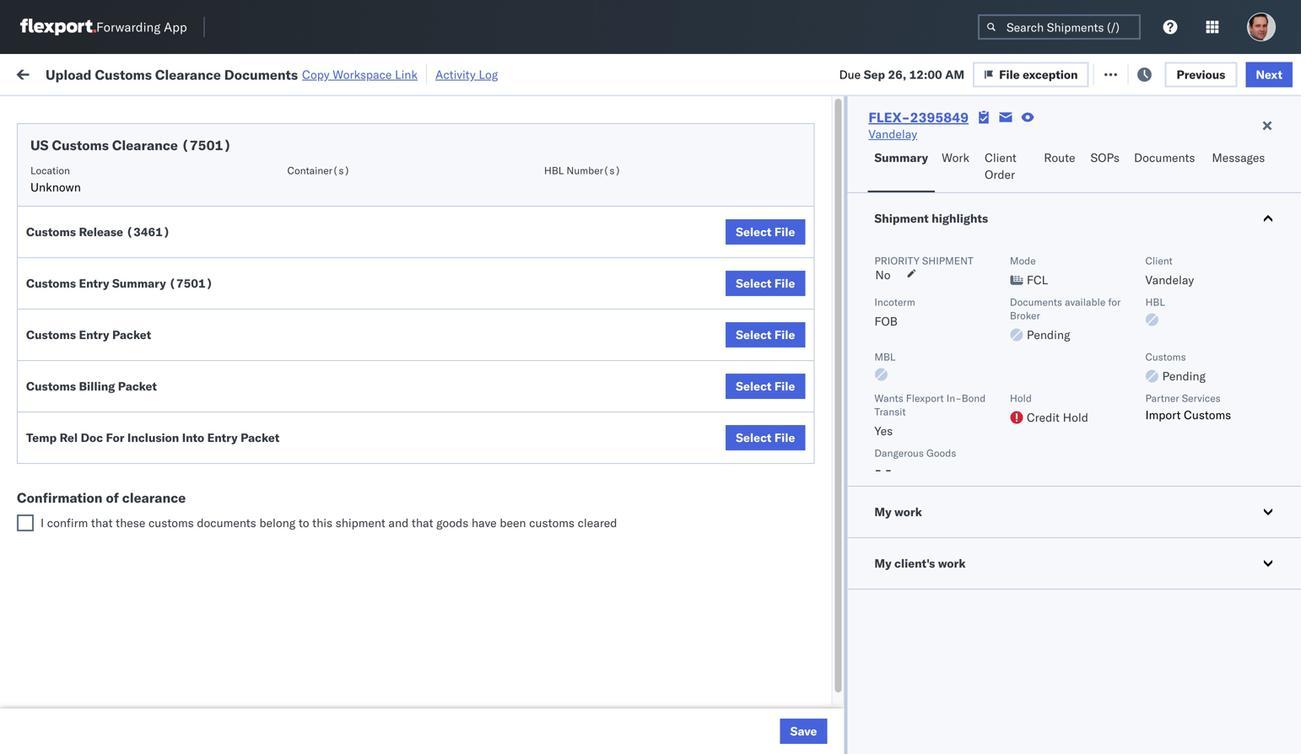 Task type: locate. For each thing, give the bounding box(es) containing it.
684
[[328, 65, 350, 80]]

1 horizontal spatial customs
[[529, 516, 575, 530]]

8 resize handle column header from the left
[[1121, 131, 1141, 755]]

0 vertical spatial my work
[[17, 61, 92, 84]]

confirm inside confirm pickup from los angeles, ca
[[39, 457, 82, 472]]

schedule delivery appointment button up confirm pickup from los angeles, ca
[[39, 427, 208, 446]]

import down 'app'
[[142, 65, 180, 80]]

1 appointment from the top
[[138, 168, 208, 183]]

2 hlxu6269489, from the top
[[1130, 243, 1216, 258]]

select for customs entry packet
[[736, 327, 772, 342]]

1 vertical spatial upload customs clearance documents link
[[39, 679, 240, 713]]

1 vertical spatial upload
[[39, 346, 77, 360]]

1 account from the top
[[823, 578, 867, 592]]

4 flex-1846748 from the top
[[932, 281, 1019, 295]]

3 schedule delivery appointment button from the top
[[39, 427, 208, 446]]

work up flex-2130387
[[938, 556, 966, 571]]

schedule for 2nd the schedule pickup from los angeles, ca button from the top of the page
[[39, 234, 89, 249]]

confirm inside confirm delivery button
[[39, 503, 82, 517]]

container numbers
[[1040, 131, 1085, 157]]

integration
[[736, 578, 794, 592], [736, 615, 794, 630], [736, 689, 794, 704], [736, 726, 794, 741]]

my work
[[17, 61, 92, 84], [875, 505, 922, 519]]

schedule delivery appointment down us customs clearance (7501)
[[39, 168, 208, 183]]

route
[[1044, 150, 1076, 165]]

1 vertical spatial my work
[[875, 505, 922, 519]]

flex-1846748 down highlights
[[932, 243, 1019, 258]]

0 vertical spatial pdt,
[[329, 169, 356, 184]]

6 schedule from the top
[[39, 383, 89, 398]]

select for customs billing packet
[[736, 379, 772, 394]]

1 horizontal spatial import
[[1146, 408, 1181, 422]]

schedule pickup from los angeles, ca link up "upload customs clearance documents" button
[[39, 308, 240, 341]]

0 vertical spatial entry
[[79, 276, 109, 291]]

2 customs from the left
[[529, 516, 575, 530]]

schedule pickup from los angeles, ca for 2nd the schedule pickup from los angeles, ca button from the top of the page's schedule pickup from los angeles, ca link
[[39, 234, 227, 266]]

1889466
[[968, 392, 1019, 407]]

hlxu6269489,
[[1130, 206, 1216, 221], [1130, 243, 1216, 258], [1130, 280, 1216, 295], [1130, 317, 1216, 332], [1130, 354, 1216, 369]]

2 abcdefg78456546 from the top
[[1150, 503, 1263, 518]]

that right and
[[412, 516, 433, 530]]

customs billing packet
[[26, 379, 157, 394]]

4 schedule from the top
[[39, 280, 89, 295]]

4 select file from the top
[[736, 379, 795, 394]]

0 horizontal spatial customs
[[148, 516, 194, 530]]

flexport
[[906, 392, 944, 405]]

lhuu7894563,
[[1040, 392, 1127, 406]]

los down "upload customs clearance documents" button
[[159, 383, 178, 398]]

ceau7522281, for 3rd the schedule pickup from los angeles, ca button from the top
[[1040, 317, 1126, 332]]

los for 2nd the schedule pickup from los angeles, ca button from the top of the page
[[159, 234, 178, 249]]

1 vertical spatial hold
[[1063, 410, 1089, 425]]

0 vertical spatial summary
[[875, 150, 928, 165]]

schedule delivery appointment link up confirm pickup from los angeles, ca
[[39, 427, 208, 444]]

pending
[[1027, 327, 1071, 342], [1163, 369, 1206, 384]]

track
[[448, 65, 475, 80]]

3 select file button from the top
[[726, 322, 805, 348]]

4 select from the top
[[736, 379, 772, 394]]

0 vertical spatial confirm
[[39, 457, 82, 472]]

appointment
[[138, 168, 208, 183], [138, 280, 208, 295], [138, 428, 208, 443]]

container numbers button
[[1031, 127, 1124, 158]]

0 vertical spatial appointment
[[138, 168, 208, 183]]

work right id
[[942, 150, 970, 165]]

belong
[[259, 516, 296, 530]]

1 vertical spatial schedule delivery appointment button
[[39, 279, 208, 298]]

customs down clearance
[[148, 516, 194, 530]]

partner
[[1146, 392, 1180, 405]]

risk
[[367, 65, 387, 80]]

1 vertical spatial work
[[942, 150, 970, 165]]

2 horizontal spatial work
[[938, 556, 966, 571]]

schedule delivery appointment for 1st schedule delivery appointment link from the bottom
[[39, 428, 208, 443]]

1 vertical spatial upload customs clearance documents
[[39, 680, 185, 711]]

2 schedule pickup from los angeles, ca from the top
[[39, 234, 227, 266]]

1 vertical spatial client
[[1146, 254, 1173, 267]]

0 vertical spatial upload customs clearance documents link
[[39, 345, 240, 379]]

numbers inside 'container numbers'
[[1040, 145, 1082, 157]]

am right '12:00'
[[945, 67, 965, 82]]

0 horizontal spatial summary
[[112, 276, 166, 291]]

customs right been
[[529, 516, 575, 530]]

ca up confirmation
[[39, 474, 55, 489]]

1 vertical spatial work
[[895, 505, 922, 519]]

4, for 2nd the schedule pickup from los angeles, ca button from the top of the page's schedule pickup from los angeles, ca link
[[384, 243, 395, 258]]

4 ocean fcl from the top
[[517, 355, 576, 370]]

pickup
[[92, 197, 128, 212], [92, 234, 128, 249], [92, 308, 128, 323], [92, 383, 128, 398], [85, 457, 121, 472], [92, 531, 128, 546]]

appointment for second schedule delivery appointment link
[[138, 280, 208, 295]]

wants
[[875, 392, 904, 405]]

flex-2130387 button
[[905, 573, 1023, 597], [905, 573, 1023, 597]]

from down these
[[131, 531, 156, 546]]

1 horizontal spatial summary
[[875, 150, 928, 165]]

los up the (3461)
[[159, 197, 178, 212]]

8:30 pm pst, jan 28, 2023
[[272, 689, 423, 704]]

ca up temp
[[39, 400, 55, 414]]

los up "upload customs clearance documents" button
[[159, 308, 178, 323]]

my left client's
[[875, 556, 892, 571]]

3 account from the top
[[823, 689, 867, 704]]

confirm for confirm delivery
[[39, 503, 82, 517]]

2 vertical spatial schedule delivery appointment button
[[39, 427, 208, 446]]

documents available for broker
[[1010, 296, 1121, 322]]

highlights
[[932, 211, 988, 226]]

0 vertical spatial schedule delivery appointment link
[[39, 168, 208, 184]]

ca inside confirm pickup from los angeles, ca
[[39, 474, 55, 489]]

1 ocean fcl from the top
[[517, 169, 576, 184]]

los for 5th the schedule pickup from los angeles, ca button from the top of the page
[[159, 531, 178, 546]]

schedule pickup from los angeles, ca down "upload customs clearance documents" button
[[39, 383, 227, 414]]

2 resize handle column header from the left
[[429, 131, 449, 755]]

2 11:59 from the top
[[272, 206, 305, 221]]

1 schedule from the top
[[39, 168, 89, 183]]

pickup up customs entry packet
[[92, 308, 128, 323]]

ceau7522281, for "upload customs clearance documents" button
[[1040, 354, 1126, 369]]

summary down vandelay 'link'
[[875, 150, 928, 165]]

numbers right mbl/mawb
[[1211, 138, 1253, 151]]

my
[[17, 61, 44, 84], [875, 505, 892, 519], [875, 556, 892, 571]]

1 11:59 pm pdt, nov 4, 2022 from the top
[[272, 169, 427, 184]]

schedule pickup from los angeles, ca link down us customs clearance (7501)
[[39, 196, 240, 230]]

ceau7522281, for 2nd the schedule pickup from los angeles, ca button from the top of the page
[[1040, 243, 1126, 258]]

4 schedule pickup from los angeles, ca from the top
[[39, 383, 227, 414]]

1 select from the top
[[736, 225, 772, 239]]

nov
[[359, 169, 381, 184], [359, 206, 381, 221], [359, 243, 381, 258], [358, 355, 380, 370]]

1 vertical spatial (7501)
[[169, 276, 213, 291]]

flex-1846748 down flex id button
[[932, 169, 1019, 184]]

import work button
[[142, 65, 213, 80]]

select for customs release (3461)
[[736, 225, 772, 239]]

dec left 13,
[[358, 429, 380, 444]]

0 vertical spatial 4,
[[384, 169, 395, 184]]

schedule pickup from los angeles, ca button up "upload customs clearance documents" button
[[39, 308, 240, 343]]

1 vertical spatial hbl
[[1146, 296, 1165, 308]]

schedule for third 'schedule delivery appointment' button from the bottom
[[39, 168, 89, 183]]

hbl right for
[[1146, 296, 1165, 308]]

los
[[159, 197, 178, 212], [159, 234, 178, 249], [159, 308, 178, 323], [159, 383, 178, 398], [152, 457, 171, 472], [159, 531, 178, 546]]

angeles, for 4th the schedule pickup from los angeles, ca button from the top's schedule pickup from los angeles, ca link
[[181, 383, 227, 398]]

0 vertical spatial 11:59 pm pdt, nov 4, 2022
[[272, 169, 427, 184]]

forwarding
[[96, 19, 161, 35]]

2 vertical spatial pdt,
[[329, 243, 356, 258]]

1 upload customs clearance documents from the top
[[39, 346, 185, 377]]

fcl
[[554, 169, 576, 184], [554, 206, 576, 221], [554, 243, 576, 258], [1027, 273, 1048, 287], [554, 355, 576, 370], [554, 503, 576, 518], [554, 689, 576, 704]]

11:59
[[272, 169, 305, 184], [272, 206, 305, 221], [272, 243, 305, 258], [272, 429, 305, 444]]

mbl/mawb numbers
[[1150, 138, 1253, 151]]

angeles, for schedule pickup from los angeles, ca link related to 3rd the schedule pickup from los angeles, ca button from the top
[[181, 308, 227, 323]]

1 horizontal spatial hbl
[[1146, 296, 1165, 308]]

1 horizontal spatial client
[[1146, 254, 1173, 267]]

1 schedule delivery appointment from the top
[[39, 168, 208, 183]]

0 horizontal spatial numbers
[[1040, 145, 1082, 157]]

from inside confirm pickup from los angeles, ca
[[124, 457, 149, 472]]

unknown
[[30, 180, 81, 195]]

0 vertical spatial client
[[985, 150, 1017, 165]]

entry down customs release (3461)
[[79, 276, 109, 291]]

2 select from the top
[[736, 276, 772, 291]]

0 vertical spatial work
[[183, 65, 213, 80]]

pickup for 5th the schedule pickup from los angeles, ca button from the top of the page
[[92, 531, 128, 546]]

activity log button
[[435, 64, 498, 85]]

appointment up confirm pickup from los angeles, ca link
[[138, 428, 208, 443]]

for
[[1108, 296, 1121, 308]]

numbers inside button
[[1211, 138, 1253, 151]]

1 horizontal spatial vandelay
[[1146, 273, 1194, 287]]

schedule delivery appointment link down us customs clearance (7501)
[[39, 168, 208, 184]]

flex-1846748 down order at the right
[[932, 206, 1019, 221]]

schedule pickup from los angeles, ca link down clearance
[[39, 530, 240, 564]]

file for customs release (3461)
[[775, 225, 795, 239]]

resize handle column header
[[241, 131, 262, 755], [429, 131, 449, 755], [488, 131, 508, 755], [598, 131, 618, 755], [707, 131, 728, 755], [876, 131, 896, 755], [1011, 131, 1031, 755], [1121, 131, 1141, 755], [1258, 131, 1279, 755]]

pickup up release
[[92, 197, 128, 212]]

(7501) down the upload customs clearance documents copy workspace link
[[181, 137, 232, 154]]

angeles, for confirm pickup from los angeles, ca link
[[174, 457, 221, 472]]

2 vertical spatial work
[[938, 556, 966, 571]]

0 vertical spatial work
[[48, 61, 92, 84]]

5 hlxu6269489, from the top
[[1130, 354, 1216, 369]]

my work down dangerous goods - -
[[875, 505, 922, 519]]

(0)
[[292, 65, 314, 80]]

documents inside button
[[1134, 150, 1195, 165]]

pst, for 6:00
[[323, 503, 348, 518]]

1 select file button from the top
[[726, 219, 805, 245]]

flex
[[905, 138, 924, 151]]

los down "inclusion"
[[152, 457, 171, 472]]

work down 'app'
[[183, 65, 213, 80]]

2 integration test account - karl lagerfeld from the top
[[736, 615, 956, 630]]

flex-1846748 down mode
[[932, 281, 1019, 295]]

numbers
[[1211, 138, 1253, 151], [1040, 145, 1082, 157]]

pickup for 2nd the schedule pickup from los angeles, ca button from the top of the page
[[92, 234, 128, 249]]

from down "upload customs clearance documents" button
[[131, 383, 156, 398]]

3 ocean fcl from the top
[[517, 243, 576, 258]]

2 vertical spatial schedule delivery appointment
[[39, 428, 208, 443]]

4 account from the top
[[823, 726, 867, 741]]

appointment for 3rd schedule delivery appointment link from the bottom of the page
[[138, 168, 208, 183]]

4 integration from the top
[[736, 726, 794, 741]]

0 horizontal spatial client
[[985, 150, 1017, 165]]

6:00 am pst, dec 24, 2022
[[272, 503, 427, 518]]

6 resize handle column header from the left
[[876, 131, 896, 755]]

1 horizontal spatial my work
[[875, 505, 922, 519]]

from down temp rel doc for inclusion into entry packet
[[124, 457, 149, 472]]

schedule delivery appointment button
[[39, 168, 208, 186], [39, 279, 208, 298], [39, 427, 208, 446]]

pst, for 11:59
[[329, 429, 355, 444]]

1 horizontal spatial work
[[895, 505, 922, 519]]

pickup down doc
[[85, 457, 121, 472]]

ca down unknown
[[39, 214, 55, 229]]

pending up uetu5238478
[[1163, 369, 1206, 384]]

pst, left '8,'
[[329, 355, 355, 370]]

1 vertical spatial schedule delivery appointment link
[[39, 279, 208, 296]]

0 horizontal spatial my work
[[17, 61, 92, 84]]

0 horizontal spatial hold
[[1010, 392, 1032, 405]]

11:59 for 1st the schedule pickup from los angeles, ca button from the top of the page
[[272, 206, 305, 221]]

schedule pickup from los angeles, ca link down "upload customs clearance documents" button
[[39, 382, 240, 416]]

los for confirm pickup from los angeles, ca button
[[152, 457, 171, 472]]

select file for customs billing packet
[[736, 379, 795, 394]]

hbl for hbl number(s)
[[544, 164, 564, 177]]

pending down broker
[[1027, 327, 1071, 342]]

6 ocean fcl from the top
[[517, 689, 576, 704]]

1 vertical spatial summary
[[112, 276, 166, 291]]

numbers down the container
[[1040, 145, 1082, 157]]

client inside button
[[985, 150, 1017, 165]]

schedule pickup from los angeles, ca for 1st the schedule pickup from los angeles, ca button from the top of the page schedule pickup from los angeles, ca link
[[39, 197, 227, 229]]

my down dangerous goods - -
[[875, 505, 892, 519]]

clearance
[[155, 66, 221, 83], [112, 137, 178, 154], [131, 346, 185, 360], [131, 680, 185, 695]]

appointment down the (3461)
[[138, 280, 208, 295]]

packet right the billing
[[118, 379, 157, 394]]

abcdefg78456546
[[1150, 392, 1263, 407], [1150, 503, 1263, 518]]

schedule pickup from los angeles, ca link
[[39, 196, 240, 230], [39, 233, 240, 267], [39, 308, 240, 341], [39, 382, 240, 416], [39, 530, 240, 564]]

11:59 pm pst, dec 13, 2022
[[272, 429, 433, 444]]

1 vertical spatial import
[[1146, 408, 1181, 422]]

5 ca from the top
[[39, 474, 55, 489]]

Search Work text field
[[735, 60, 919, 86]]

my down flexport. image
[[17, 61, 44, 84]]

0 vertical spatial shipment
[[922, 254, 974, 267]]

0 vertical spatial schedule delivery appointment button
[[39, 168, 208, 186]]

from for 5th the schedule pickup from los angeles, ca button from the top of the page schedule pickup from los angeles, ca link
[[131, 531, 156, 546]]

11:59 pm pdt, nov 4, 2022 for 1st the schedule pickup from los angeles, ca button from the top of the page
[[272, 206, 427, 221]]

0 horizontal spatial that
[[91, 516, 113, 530]]

0 horizontal spatial shipment
[[336, 516, 386, 530]]

gvcu5265864
[[1040, 577, 1123, 592]]

flex-1846748 up bond
[[932, 318, 1019, 333]]

pst, left jan
[[322, 689, 347, 704]]

pst,
[[329, 355, 355, 370], [329, 429, 355, 444], [323, 503, 348, 518], [322, 689, 347, 704]]

0 vertical spatial hbl
[[544, 164, 564, 177]]

ocean fcl for 1st the schedule pickup from los angeles, ca button from the top of the page
[[517, 206, 576, 221]]

shipment down highlights
[[922, 254, 974, 267]]

5 select file from the top
[[736, 430, 795, 445]]

schedule pickup from los angeles, ca down us customs clearance (7501)
[[39, 197, 227, 229]]

confirm delivery button
[[39, 502, 128, 520]]

5 select from the top
[[736, 430, 772, 445]]

2 upload customs clearance documents link from the top
[[39, 679, 240, 713]]

1 horizontal spatial numbers
[[1211, 138, 1253, 151]]

flexport. image
[[20, 19, 96, 35]]

1 vertical spatial 11:59 pm pdt, nov 4, 2022
[[272, 206, 427, 221]]

work down flexport. image
[[48, 61, 92, 84]]

1 schedule pickup from los angeles, ca button from the top
[[39, 196, 240, 232]]

los up customs entry summary (7501) in the top of the page
[[159, 234, 178, 249]]

dec
[[358, 429, 380, 444], [351, 503, 373, 518]]

flex-
[[869, 109, 910, 126], [932, 169, 968, 184], [932, 206, 968, 221], [932, 243, 968, 258], [932, 281, 968, 295], [932, 318, 968, 333], [932, 392, 968, 407], [932, 578, 968, 592]]

1 vertical spatial vandelay
[[1146, 273, 1194, 287]]

upload customs clearance documents inside button
[[39, 346, 185, 377]]

shipment left and
[[336, 516, 386, 530]]

schedule pickup from los angeles, ca for 5th the schedule pickup from los angeles, ca button from the top of the page schedule pickup from los angeles, ca link
[[39, 531, 227, 563]]

0 horizontal spatial pending
[[1027, 327, 1071, 342]]

(7501) down the (3461)
[[169, 276, 213, 291]]

schedule delivery appointment up confirm pickup from los angeles, ca
[[39, 428, 208, 443]]

1 schedule pickup from los angeles, ca from the top
[[39, 197, 227, 229]]

work down dangerous goods - -
[[895, 505, 922, 519]]

forwarding app
[[96, 19, 187, 35]]

upload customs clearance documents for second upload customs clearance documents link from the bottom
[[39, 346, 185, 377]]

upload customs clearance documents copy workspace link
[[46, 66, 418, 83]]

entry right into in the left of the page
[[207, 430, 238, 445]]

0 horizontal spatial import
[[142, 65, 180, 80]]

from up the (3461)
[[131, 197, 156, 212]]

0 vertical spatial am
[[945, 67, 965, 82]]

5 ocean fcl from the top
[[517, 503, 576, 518]]

broker
[[1010, 309, 1040, 322]]

flex-1846748 button
[[905, 165, 1023, 189], [905, 165, 1023, 189], [905, 202, 1023, 226], [905, 202, 1023, 226], [905, 239, 1023, 263], [905, 239, 1023, 263], [905, 276, 1023, 300], [905, 276, 1023, 300], [905, 314, 1023, 337], [905, 314, 1023, 337]]

3 ceau7522281, hlxu6269489, hlxu8034992 from the top
[[1040, 280, 1301, 295]]

documents
[[197, 516, 256, 530]]

schedule delivery appointment link
[[39, 168, 208, 184], [39, 279, 208, 296], [39, 427, 208, 444]]

1 vertical spatial schedule delivery appointment
[[39, 280, 208, 295]]

schedule pickup from los angeles, ca button
[[39, 196, 240, 232], [39, 233, 240, 269], [39, 308, 240, 343], [39, 382, 240, 417], [39, 530, 240, 566]]

4 1846748 from the top
[[968, 281, 1019, 295]]

delivery inside button
[[85, 503, 128, 517]]

7 schedule from the top
[[39, 428, 89, 443]]

los down clearance
[[159, 531, 178, 546]]

None checkbox
[[17, 515, 34, 532]]

0 horizontal spatial hbl
[[544, 164, 564, 177]]

previous
[[1177, 67, 1226, 82]]

schedule pickup from los angeles, ca link up customs entry summary (7501) in the top of the page
[[39, 233, 240, 267]]

1 vertical spatial pending
[[1163, 369, 1206, 384]]

vandelay
[[869, 127, 918, 141], [1146, 273, 1194, 287]]

client inside client vandelay incoterm fob
[[1146, 254, 1173, 267]]

services
[[1182, 392, 1221, 405]]

1 confirm from the top
[[39, 457, 82, 472]]

packet right into in the left of the page
[[241, 430, 280, 445]]

schedule pickup from los angeles, ca button down clearance
[[39, 530, 240, 566]]

pst, right to
[[323, 503, 348, 518]]

packet for customs entry packet
[[112, 327, 151, 342]]

cleared
[[578, 516, 617, 530]]

schedule for third 'schedule delivery appointment' button from the top of the page
[[39, 428, 89, 443]]

4 test123456 from the top
[[1150, 355, 1221, 370]]

schedule pickup from los angeles, ca down these
[[39, 531, 227, 563]]

pm
[[308, 169, 326, 184], [308, 206, 326, 221], [308, 243, 326, 258], [308, 355, 326, 370], [308, 429, 326, 444], [300, 689, 319, 704]]

hbl left number(s)
[[544, 164, 564, 177]]

appointment down us customs clearance (7501)
[[138, 168, 208, 183]]

8 schedule from the top
[[39, 531, 89, 546]]

1 vertical spatial pdt,
[[329, 206, 356, 221]]

1 vertical spatial abcdefg78456546
[[1150, 503, 1263, 518]]

import inside partner services import customs
[[1146, 408, 1181, 422]]

2 vertical spatial 11:59 pm pdt, nov 4, 2022
[[272, 243, 427, 258]]

2 vertical spatial appointment
[[138, 428, 208, 443]]

3 schedule from the top
[[39, 234, 89, 249]]

schedule pickup from los angeles, ca link for 2nd the schedule pickup from los angeles, ca button from the top of the page
[[39, 233, 240, 267]]

3 schedule delivery appointment from the top
[[39, 428, 208, 443]]

0 vertical spatial vandelay
[[869, 127, 918, 141]]

documents inside button
[[39, 362, 100, 377]]

1 vertical spatial 4,
[[384, 206, 395, 221]]

0 vertical spatial schedule delivery appointment
[[39, 168, 208, 183]]

ocean fcl for confirm delivery button
[[517, 503, 576, 518]]

5 hlxu8034992 from the top
[[1219, 354, 1301, 369]]

test123456
[[1150, 243, 1221, 258], [1150, 281, 1221, 295], [1150, 318, 1221, 333], [1150, 355, 1221, 370]]

flex-2130387
[[932, 578, 1019, 592]]

0 vertical spatial upload customs clearance documents
[[39, 346, 185, 377]]

pickup for 3rd the schedule pickup from los angeles, ca button from the top
[[92, 308, 128, 323]]

packet up "upload customs clearance documents" button
[[112, 327, 151, 342]]

4 schedule pickup from los angeles, ca link from the top
[[39, 382, 240, 416]]

dec left 24,
[[351, 503, 373, 518]]

uetu5238478
[[1130, 392, 1212, 406]]

2 select file button from the top
[[726, 271, 805, 296]]

account
[[823, 578, 867, 592], [823, 615, 867, 630], [823, 689, 867, 704], [823, 726, 867, 741]]

from right release
[[131, 234, 156, 249]]

pickup down "upload customs clearance documents" button
[[92, 383, 128, 398]]

2 ca from the top
[[39, 251, 55, 266]]

3 ca from the top
[[39, 325, 55, 340]]

summary down the (3461)
[[112, 276, 166, 291]]

1 hlxu6269489, from the top
[[1130, 206, 1216, 221]]

0 vertical spatial abcdefg78456546
[[1150, 392, 1263, 407]]

nov for 1st the schedule pickup from los angeles, ca button from the top of the page
[[359, 206, 381, 221]]

am right 6:00
[[300, 503, 320, 518]]

13,
[[383, 429, 401, 444]]

2 vertical spatial 4,
[[384, 243, 395, 258]]

1 horizontal spatial that
[[412, 516, 433, 530]]

5 ceau7522281, hlxu6269489, hlxu8034992 from the top
[[1040, 354, 1301, 369]]

lagerfeld
[[905, 578, 956, 592], [905, 615, 956, 630], [905, 689, 956, 704], [905, 726, 956, 741]]

schedule pickup from los angeles, ca link for 5th the schedule pickup from los angeles, ca button from the top of the page
[[39, 530, 240, 564]]

1 vertical spatial appointment
[[138, 280, 208, 295]]

upload
[[46, 66, 92, 83], [39, 346, 77, 360], [39, 680, 77, 695]]

schedule pickup from los angeles, ca button down "upload customs clearance documents" button
[[39, 382, 240, 417]]

5 schedule pickup from los angeles, ca link from the top
[[39, 530, 240, 564]]

due
[[839, 67, 861, 82]]

0 horizontal spatial am
[[300, 503, 320, 518]]

1 vertical spatial my
[[875, 505, 892, 519]]

schedule pickup from los angeles, ca button up customs entry summary (7501) in the top of the page
[[39, 233, 240, 269]]

3 hlxu8034992 from the top
[[1219, 280, 1301, 295]]

0 vertical spatial dec
[[358, 429, 380, 444]]

into
[[182, 430, 204, 445]]

24,
[[376, 503, 395, 518]]

upload customs clearance documents for second upload customs clearance documents link
[[39, 680, 185, 711]]

select file button for customs billing packet
[[726, 374, 805, 399]]

abcdefg78456546 for schedule pickup from los angeles, ca
[[1150, 392, 1263, 407]]

that down confirmation of clearance
[[91, 516, 113, 530]]

schedule delivery appointment link up customs entry packet
[[39, 279, 208, 296]]

11:59 for third 'schedule delivery appointment' button from the top of the page
[[272, 429, 305, 444]]

pst, left 13,
[[329, 429, 355, 444]]

from down customs entry summary (7501) in the top of the page
[[131, 308, 156, 323]]

0 vertical spatial hold
[[1010, 392, 1032, 405]]

pickup up customs entry summary (7501) in the top of the page
[[92, 234, 128, 249]]

1 vertical spatial shipment
[[336, 516, 386, 530]]

select file button for customs entry summary (7501)
[[726, 271, 805, 296]]

goods
[[927, 447, 956, 460]]

from
[[131, 197, 156, 212], [131, 234, 156, 249], [131, 308, 156, 323], [131, 383, 156, 398], [124, 457, 149, 472], [131, 531, 156, 546]]

0 vertical spatial pending
[[1027, 327, 1071, 342]]

priority shipment
[[875, 254, 974, 267]]

schedule pickup from los angeles, ca link for 1st the schedule pickup from los angeles, ca button from the top of the page
[[39, 196, 240, 230]]

angeles, for 1st the schedule pickup from los angeles, ca button from the top of the page schedule pickup from los angeles, ca link
[[181, 197, 227, 212]]

ca up customs billing packet
[[39, 325, 55, 340]]

1 vertical spatial packet
[[118, 379, 157, 394]]

consignee
[[814, 541, 871, 555]]

5 schedule from the top
[[39, 308, 89, 323]]

forwarding app link
[[20, 19, 187, 35]]

delivery for 1st schedule delivery appointment link from the bottom
[[92, 428, 135, 443]]

(3461)
[[126, 225, 170, 239]]

3 11:59 from the top
[[272, 243, 305, 258]]

2 schedule from the top
[[39, 197, 89, 212]]

my work down flexport. image
[[17, 61, 92, 84]]

0 horizontal spatial vandelay
[[869, 127, 918, 141]]

schedule delivery appointment for 3rd schedule delivery appointment link from the bottom of the page
[[39, 168, 208, 183]]

appointment for 1st schedule delivery appointment link from the bottom
[[138, 428, 208, 443]]

angeles, inside confirm pickup from los angeles, ca
[[174, 457, 221, 472]]

1 ceau7522281, from the top
[[1040, 206, 1126, 221]]

schedule delivery appointment
[[39, 168, 208, 183], [39, 280, 208, 295], [39, 428, 208, 443]]

0 vertical spatial (7501)
[[181, 137, 232, 154]]

4 integration test account - karl lagerfeld from the top
[[736, 726, 956, 741]]

Search Shipments (/) text field
[[978, 14, 1141, 40]]

hold up credit
[[1010, 392, 1032, 405]]

my work inside button
[[875, 505, 922, 519]]

pickup down these
[[92, 531, 128, 546]]

1 flex-1846748 from the top
[[932, 169, 1019, 184]]

schedule delivery appointment button up customs entry packet
[[39, 279, 208, 298]]

schedule pickup from los angeles, ca up customs entry summary (7501) in the top of the page
[[39, 234, 227, 266]]

schedule delivery appointment up customs entry packet
[[39, 280, 208, 295]]

schedule pickup from los angeles, ca up "upload customs clearance documents" button
[[39, 308, 227, 340]]

pdt, for 2nd the schedule pickup from los angeles, ca button from the top of the page's schedule pickup from los angeles, ca link
[[329, 243, 356, 258]]

2 vertical spatial my
[[875, 556, 892, 571]]

los inside confirm pickup from los angeles, ca
[[152, 457, 171, 472]]

pst, for 8:30
[[322, 689, 347, 704]]

no
[[876, 268, 891, 282]]

los for 3rd the schedule pickup from los angeles, ca button from the top
[[159, 308, 178, 323]]

1 vertical spatial dec
[[351, 503, 373, 518]]

5 ceau7522281, from the top
[[1040, 354, 1126, 369]]

4 ceau7522281, hlxu6269489, hlxu8034992 from the top
[[1040, 317, 1301, 332]]

0 vertical spatial packet
[[112, 327, 151, 342]]

select for customs entry summary (7501)
[[736, 276, 772, 291]]

rel
[[60, 430, 78, 445]]

schedule pickup from los angeles, ca button down us customs clearance (7501)
[[39, 196, 240, 232]]

1 horizontal spatial pending
[[1163, 369, 1206, 384]]

entry up customs billing packet
[[79, 327, 109, 342]]

ca down customs release (3461)
[[39, 251, 55, 266]]

import down partner
[[1146, 408, 1181, 422]]

select file for customs entry packet
[[736, 327, 795, 342]]

1 hlxu8034992 from the top
[[1219, 206, 1301, 221]]

1 vertical spatial confirm
[[39, 503, 82, 517]]

4 ceau7522281, from the top
[[1040, 317, 1126, 332]]

ocean fcl
[[517, 169, 576, 184], [517, 206, 576, 221], [517, 243, 576, 258], [517, 355, 576, 370], [517, 503, 576, 518], [517, 689, 576, 704]]

3 resize handle column header from the left
[[488, 131, 508, 755]]

schedule for second 'schedule delivery appointment' button from the bottom
[[39, 280, 89, 295]]

1 vertical spatial entry
[[79, 327, 109, 342]]

client for vandelay
[[1146, 254, 1173, 267]]

ca down i
[[39, 548, 55, 563]]

los for 1st the schedule pickup from los angeles, ca button from the top of the page
[[159, 197, 178, 212]]

4 resize handle column header from the left
[[598, 131, 618, 755]]

hold down the lhuu7894563,
[[1063, 410, 1089, 425]]

pickup inside confirm pickup from los angeles, ca
[[85, 457, 121, 472]]

2 vertical spatial schedule delivery appointment link
[[39, 427, 208, 444]]

schedule delivery appointment button down us customs clearance (7501)
[[39, 168, 208, 186]]

summary
[[875, 150, 928, 165], [112, 276, 166, 291]]

my for my client's work button
[[875, 556, 892, 571]]



Task type: describe. For each thing, give the bounding box(es) containing it.
2 lagerfeld from the top
[[905, 615, 956, 630]]

2 hlxu8034992 from the top
[[1219, 243, 1301, 258]]

delivery for the confirm delivery link
[[85, 503, 128, 517]]

numbers for container numbers
[[1040, 145, 1082, 157]]

confirmation of clearance
[[17, 490, 186, 506]]

workitem
[[19, 138, 63, 151]]

dangerous
[[875, 447, 924, 460]]

wants flexport in-bond transit yes
[[875, 392, 986, 438]]

documents inside documents available for broker
[[1010, 296, 1062, 308]]

doc
[[81, 430, 103, 445]]

schedule delivery appointment for second schedule delivery appointment link
[[39, 280, 208, 295]]

1 ca from the top
[[39, 214, 55, 229]]

nov for "upload customs clearance documents" button
[[358, 355, 380, 370]]

on
[[431, 65, 445, 80]]

shipment highlights button
[[848, 193, 1301, 244]]

3 flex-1846748 from the top
[[932, 243, 1019, 258]]

2 karl from the top
[[881, 615, 902, 630]]

select file button for customs entry packet
[[726, 322, 805, 348]]

shipment
[[875, 211, 929, 226]]

messages
[[1212, 150, 1265, 165]]

1 horizontal spatial hold
[[1063, 410, 1089, 425]]

hlxu6269489, for 2nd the schedule pickup from los angeles, ca button from the top of the page
[[1130, 243, 1216, 258]]

sops
[[1091, 150, 1120, 165]]

2 1846748 from the top
[[968, 206, 1019, 221]]

1 horizontal spatial shipment
[[922, 254, 974, 267]]

us customs clearance (7501)
[[30, 137, 232, 154]]

customs entry summary (7501)
[[26, 276, 213, 291]]

flex id button
[[896, 134, 1014, 151]]

6:00
[[272, 503, 297, 518]]

activity log
[[435, 67, 498, 82]]

have
[[472, 516, 497, 530]]

11:00 pm pst, nov 8, 2022
[[272, 355, 426, 370]]

select file button for temp rel doc for inclusion into entry packet
[[726, 425, 805, 451]]

from for 4th the schedule pickup from los angeles, ca button from the top's schedule pickup from los angeles, ca link
[[131, 383, 156, 398]]

2 schedule delivery appointment button from the top
[[39, 279, 208, 298]]

numbers for mbl/mawb numbers
[[1211, 138, 1253, 151]]

180
[[406, 65, 428, 80]]

incoterm
[[875, 296, 916, 308]]

confirm pickup from los angeles, ca
[[39, 457, 221, 489]]

test123456 for second upload customs clearance documents link from the bottom
[[1150, 355, 1221, 370]]

11:59 pm pdt, nov 4, 2022 for 2nd the schedule pickup from los angeles, ca button from the top of the page
[[272, 243, 427, 258]]

8,
[[383, 355, 394, 370]]

flex-1889466
[[932, 392, 1019, 407]]

1 schedule delivery appointment button from the top
[[39, 168, 208, 186]]

flex id
[[905, 138, 937, 151]]

1 horizontal spatial am
[[945, 67, 965, 82]]

client's
[[895, 556, 935, 571]]

2 test123456 from the top
[[1150, 281, 1221, 295]]

1 customs from the left
[[148, 516, 194, 530]]

26,
[[888, 67, 907, 82]]

2395849
[[910, 109, 969, 126]]

3 1846748 from the top
[[968, 243, 1019, 258]]

documents button
[[1128, 143, 1206, 192]]

vandelay inside client vandelay incoterm fob
[[1146, 273, 1194, 287]]

1 ceau7522281, hlxu6269489, hlxu8034992 from the top
[[1040, 206, 1301, 221]]

bookings
[[736, 541, 785, 555]]

transit
[[875, 406, 906, 418]]

goods
[[436, 516, 469, 530]]

pickup for confirm pickup from los angeles, ca button
[[85, 457, 121, 472]]

los for 4th the schedule pickup from los angeles, ca button from the top
[[159, 383, 178, 398]]

3 ceau7522281, from the top
[[1040, 280, 1126, 295]]

2 schedule pickup from los angeles, ca button from the top
[[39, 233, 240, 269]]

2 vertical spatial packet
[[241, 430, 280, 445]]

number(s)
[[567, 164, 621, 177]]

4 hlxu8034992 from the top
[[1219, 317, 1301, 332]]

9 resize handle column header from the left
[[1258, 131, 1279, 755]]

summary button
[[868, 143, 935, 192]]

6 ca from the top
[[39, 548, 55, 563]]

workspace
[[333, 67, 392, 82]]

id
[[926, 138, 937, 151]]

location
[[30, 164, 70, 177]]

4, for 1st the schedule pickup from los angeles, ca button from the top of the page schedule pickup from los angeles, ca link
[[384, 206, 395, 221]]

pending for customs
[[1163, 369, 1206, 384]]

select file for temp rel doc for inclusion into entry packet
[[736, 430, 795, 445]]

pm for 2nd the schedule pickup from los angeles, ca button from the top of the page's schedule pickup from los angeles, ca link
[[308, 243, 326, 258]]

select file for customs entry summary (7501)
[[736, 276, 795, 291]]

confirm delivery link
[[39, 502, 128, 519]]

from for schedule pickup from los angeles, ca link related to 3rd the schedule pickup from los angeles, ca button from the top
[[131, 308, 156, 323]]

file for customs billing packet
[[775, 379, 795, 394]]

pending for documents available for broker
[[1027, 327, 1071, 342]]

angeles, for 5th the schedule pickup from los angeles, ca button from the top of the page schedule pickup from los angeles, ca link
[[181, 531, 227, 546]]

5 1846748 from the top
[[968, 318, 1019, 333]]

hbl for hbl
[[1146, 296, 1165, 308]]

partner services import customs
[[1146, 392, 1232, 422]]

confirm pickup from los angeles, ca button
[[39, 456, 240, 492]]

1 4, from the top
[[384, 169, 395, 184]]

save button
[[780, 719, 827, 744]]

link
[[395, 67, 418, 82]]

1 1846748 from the top
[[968, 169, 1019, 184]]

schedule for 1st the schedule pickup from los angeles, ca button from the top of the page
[[39, 197, 89, 212]]

hlxu6269489, for 3rd the schedule pickup from los angeles, ca button from the top
[[1130, 317, 1216, 332]]

7 resize handle column header from the left
[[1011, 131, 1031, 755]]

11:59 for 2nd the schedule pickup from los angeles, ca button from the top of the page
[[272, 243, 305, 258]]

1 karl from the top
[[881, 578, 902, 592]]

schedule pickup from los angeles, ca for schedule pickup from los angeles, ca link related to 3rd the schedule pickup from los angeles, ca button from the top
[[39, 308, 227, 340]]

4 lagerfeld from the top
[[905, 726, 956, 741]]

upload inside button
[[39, 346, 77, 360]]

pickup for 4th the schedule pickup from los angeles, ca button from the top
[[92, 383, 128, 398]]

file for customs entry packet
[[775, 327, 795, 342]]

select file button for customs release (3461)
[[726, 219, 805, 245]]

these
[[116, 516, 145, 530]]

and
[[389, 516, 409, 530]]

5 resize handle column header from the left
[[707, 131, 728, 755]]

2 integration from the top
[[736, 615, 794, 630]]

confirm for confirm pickup from los angeles, ca
[[39, 457, 82, 472]]

0 vertical spatial my
[[17, 61, 44, 84]]

0 vertical spatial upload
[[46, 66, 92, 83]]

from for 2nd the schedule pickup from los angeles, ca button from the top of the page's schedule pickup from los angeles, ca link
[[131, 234, 156, 249]]

684 at risk
[[328, 65, 387, 80]]

log
[[479, 67, 498, 82]]

1 upload customs clearance documents link from the top
[[39, 345, 240, 379]]

temp rel doc for inclusion into entry packet
[[26, 430, 280, 445]]

0 vertical spatial import
[[142, 65, 180, 80]]

(7501) for us customs clearance (7501)
[[181, 137, 232, 154]]

at
[[353, 65, 364, 80]]

12:00
[[909, 67, 942, 82]]

4 karl from the top
[[881, 726, 902, 741]]

sops button
[[1084, 143, 1128, 192]]

5 flex-1846748 from the top
[[932, 318, 1019, 333]]

3 schedule pickup from los angeles, ca button from the top
[[39, 308, 240, 343]]

3 karl from the top
[[881, 689, 902, 704]]

mode
[[1010, 254, 1036, 267]]

2 vertical spatial upload
[[39, 680, 77, 695]]

1 pdt, from the top
[[329, 169, 356, 184]]

test123456 for 2nd the schedule pickup from los angeles, ca button from the top of the page's schedule pickup from los angeles, ca link
[[1150, 243, 1221, 258]]

maeu9408431
[[1150, 578, 1235, 592]]

4 ca from the top
[[39, 400, 55, 414]]

customs inside button
[[80, 346, 128, 360]]

schedule pickup from los angeles, ca link for 3rd the schedule pickup from los angeles, ca button from the top
[[39, 308, 240, 341]]

hlxu6269489, for "upload customs clearance documents" button
[[1130, 354, 1216, 369]]

from for 1st the schedule pickup from los angeles, ca button from the top of the page schedule pickup from los angeles, ca link
[[131, 197, 156, 212]]

customs entry packet
[[26, 327, 151, 342]]

flex-2395849 link
[[869, 109, 969, 126]]

28,
[[372, 689, 390, 704]]

2 flex-1846748 from the top
[[932, 206, 1019, 221]]

delivery for second schedule delivery appointment link
[[92, 280, 135, 295]]

nov for 2nd the schedule pickup from los angeles, ca button from the top of the page
[[359, 243, 381, 258]]

action
[[1244, 65, 1281, 80]]

1 lagerfeld from the top
[[905, 578, 956, 592]]

vandelay link
[[869, 126, 918, 143]]

1 integration from the top
[[736, 578, 794, 592]]

bookings test consignee
[[736, 541, 871, 555]]

my for my work button
[[875, 505, 892, 519]]

pickup for 1st the schedule pickup from los angeles, ca button from the top of the page
[[92, 197, 128, 212]]

pst, for 11:00
[[329, 355, 355, 370]]

1 resize handle column header from the left
[[241, 131, 262, 755]]

2 that from the left
[[412, 516, 433, 530]]

entry for packet
[[79, 327, 109, 342]]

from for confirm pickup from los angeles, ca link
[[124, 457, 149, 472]]

schedule for 3rd the schedule pickup from los angeles, ca button from the top
[[39, 308, 89, 323]]

schedule pickup from los angeles, ca link for 4th the schedule pickup from los angeles, ca button from the top
[[39, 382, 240, 416]]

schedule for 5th the schedule pickup from los angeles, ca button from the top of the page
[[39, 531, 89, 546]]

3 hlxu6269489, from the top
[[1130, 280, 1216, 295]]

route button
[[1038, 143, 1084, 192]]

dangerous goods - -
[[875, 447, 956, 477]]

pm for 1st the schedule pickup from los angeles, ca button from the top of the page schedule pickup from los angeles, ca link
[[308, 206, 326, 221]]

us
[[30, 137, 49, 154]]

jan
[[350, 689, 369, 704]]

5 schedule pickup from los angeles, ca button from the top
[[39, 530, 240, 566]]

bond
[[962, 392, 986, 405]]

container
[[1040, 131, 1085, 144]]

client order
[[985, 150, 1017, 182]]

yes
[[875, 424, 893, 438]]

mbl/mawb
[[1150, 138, 1208, 151]]

schedule pickup from los angeles, ca for 4th the schedule pickup from los angeles, ca button from the top's schedule pickup from los angeles, ca link
[[39, 383, 227, 414]]

been
[[500, 516, 526, 530]]

of
[[106, 490, 119, 506]]

0 horizontal spatial work
[[183, 65, 213, 80]]

2 account from the top
[[823, 615, 867, 630]]

1 integration test account - karl lagerfeld from the top
[[736, 578, 956, 592]]

i
[[41, 516, 44, 530]]

batch action
[[1207, 65, 1281, 80]]

select for temp rel doc for inclusion into entry packet
[[736, 430, 772, 445]]

1 11:59 from the top
[[272, 169, 305, 184]]

2 vertical spatial entry
[[207, 430, 238, 445]]

my client's work
[[875, 556, 966, 571]]

delivery for 3rd schedule delivery appointment link from the bottom of the page
[[92, 168, 135, 183]]

message
[[245, 65, 292, 80]]

select file for customs release (3461)
[[736, 225, 795, 239]]

1 vertical spatial am
[[300, 503, 320, 518]]

2023
[[393, 689, 423, 704]]

schedule for 4th the schedule pickup from los angeles, ca button from the top
[[39, 383, 89, 398]]

1 that from the left
[[91, 516, 113, 530]]

3 lagerfeld from the top
[[905, 689, 956, 704]]

customs inside partner services import customs
[[1184, 408, 1232, 422]]

3 schedule delivery appointment link from the top
[[39, 427, 208, 444]]

dec for 24,
[[351, 503, 373, 518]]

clearance inside button
[[131, 346, 185, 360]]

2130387
[[968, 578, 1019, 592]]

file for temp rel doc for inclusion into entry packet
[[775, 430, 795, 445]]

work inside 'button'
[[942, 150, 970, 165]]

(7501) for customs entry summary (7501)
[[169, 276, 213, 291]]

3 integration from the top
[[736, 689, 794, 704]]

confirm delivery
[[39, 503, 128, 517]]

fob
[[875, 314, 898, 329]]

4 schedule pickup from los angeles, ca button from the top
[[39, 382, 240, 417]]

packet for customs billing packet
[[118, 379, 157, 394]]

summary inside button
[[875, 150, 928, 165]]

mbl/mawb numbers button
[[1141, 134, 1301, 151]]

2 schedule delivery appointment link from the top
[[39, 279, 208, 296]]

copy workspace link button
[[302, 67, 418, 82]]

confirm
[[47, 516, 88, 530]]

0 horizontal spatial work
[[48, 61, 92, 84]]

1 schedule delivery appointment link from the top
[[39, 168, 208, 184]]

2 ceau7522281, hlxu6269489, hlxu8034992 from the top
[[1040, 243, 1301, 258]]

dec for 13,
[[358, 429, 380, 444]]

message (0)
[[245, 65, 314, 80]]

client for order
[[985, 150, 1017, 165]]

ocean fcl for "upload customs clearance documents" button
[[517, 355, 576, 370]]

3 integration test account - karl lagerfeld from the top
[[736, 689, 956, 704]]

file for customs entry summary (7501)
[[775, 276, 795, 291]]

test123456 for schedule pickup from los angeles, ca link related to 3rd the schedule pickup from los angeles, ca button from the top
[[1150, 318, 1221, 333]]



Task type: vqa. For each thing, say whether or not it's contained in the screenshot.


